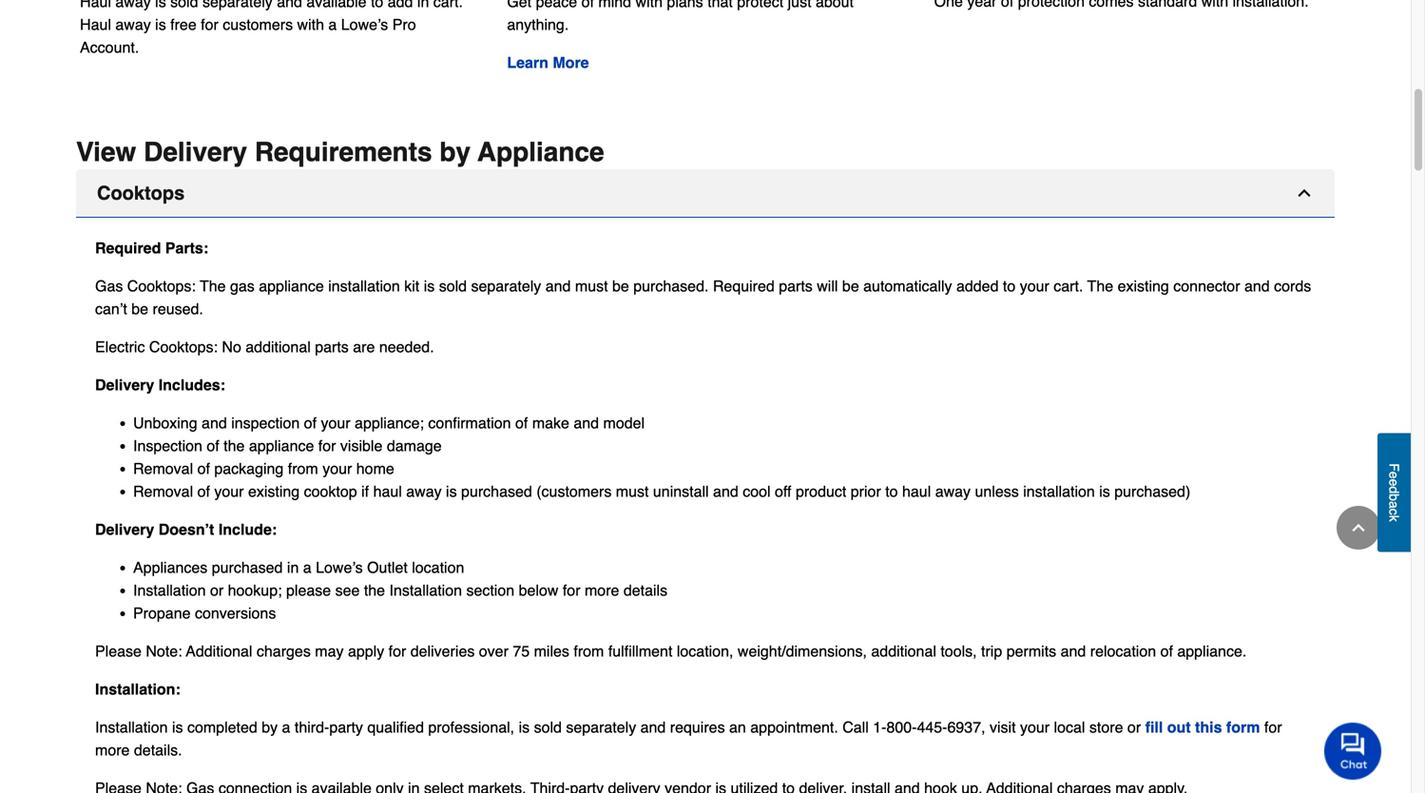 Task type: locate. For each thing, give the bounding box(es) containing it.
is
[[155, 0, 166, 10], [155, 16, 166, 33], [424, 277, 435, 295], [446, 483, 457, 500], [1100, 483, 1111, 500], [172, 718, 183, 736], [519, 718, 530, 736]]

section
[[466, 581, 515, 599]]

0 vertical spatial must
[[575, 277, 608, 295]]

haul
[[80, 0, 111, 10], [80, 16, 111, 33]]

gas cooktops: the gas appliance installation kit is sold separately and must be purchased. required parts will be automatically added to your cart. the existing connector and cords can't be reused.
[[95, 277, 1312, 318]]

1 vertical spatial by
[[262, 718, 278, 736]]

1 horizontal spatial be
[[612, 277, 629, 295]]

from inside unboxing and inspection of your appliance; confirmation of make and model inspection of the appliance for visible damage removal of packaging from your home removal of your existing cooktop if haul away is purchased (customers must uninstall and cool off product prior to haul away unless installation is purchased)
[[288, 460, 318, 477]]

to right added
[[1003, 277, 1016, 295]]

2 vertical spatial separately
[[566, 718, 636, 736]]

1 horizontal spatial the
[[1088, 277, 1114, 295]]

for
[[201, 16, 219, 33], [318, 437, 336, 455], [563, 581, 581, 599], [389, 642, 406, 660], [1265, 718, 1283, 736]]

2 horizontal spatial to
[[1003, 277, 1016, 295]]

sold up free
[[170, 0, 198, 10]]

delivery includes:
[[95, 376, 225, 394]]

product
[[796, 483, 847, 500]]

additional left tools,
[[872, 642, 937, 660]]

installation left "kit"
[[328, 277, 400, 295]]

0 horizontal spatial from
[[288, 460, 318, 477]]

required right purchased.
[[713, 277, 775, 295]]

in inside "haul away is sold separately and available to add in cart. haul away is free for customers with a lowe's pro account."
[[417, 0, 429, 10]]

chevron up image left the k at the bottom
[[1350, 518, 1369, 537]]

visit
[[990, 718, 1016, 736]]

existing left "connector"
[[1118, 277, 1170, 295]]

0 vertical spatial with
[[636, 0, 663, 10]]

a inside "haul away is sold separately and available to add in cart. haul away is free for customers with a lowe's pro account."
[[329, 16, 337, 33]]

1 vertical spatial delivery
[[95, 376, 154, 394]]

for inside appliances purchased in a lowe's outlet location installation or hookup; please see the installation section below for more details propane conversions
[[563, 581, 581, 599]]

separately up the 'customers'
[[203, 0, 273, 10]]

by left appliance
[[440, 137, 471, 167]]

for right free
[[201, 16, 219, 33]]

damage
[[387, 437, 442, 455]]

1 vertical spatial in
[[287, 559, 299, 576]]

0 vertical spatial required
[[95, 239, 161, 257]]

to left add
[[371, 0, 384, 10]]

kit
[[404, 277, 420, 295]]

parts left are
[[315, 338, 349, 356]]

1 horizontal spatial from
[[574, 642, 604, 660]]

1 vertical spatial cart.
[[1054, 277, 1084, 295]]

0 vertical spatial cart.
[[433, 0, 463, 10]]

and
[[277, 0, 302, 10], [546, 277, 571, 295], [1245, 277, 1270, 295], [202, 414, 227, 432], [574, 414, 599, 432], [713, 483, 739, 500], [1061, 642, 1086, 660], [641, 718, 666, 736]]

0 horizontal spatial cart.
[[433, 0, 463, 10]]

inspection
[[231, 414, 300, 432]]

e up d
[[1387, 471, 1402, 479]]

e up b on the bottom right of page
[[1387, 479, 1402, 486]]

1 the from the left
[[200, 277, 226, 295]]

cart. inside gas cooktops: the gas appliance installation kit is sold separately and must be purchased. required parts will be automatically added to your cart. the existing connector and cords can't be reused.
[[1054, 277, 1084, 295]]

0 horizontal spatial or
[[210, 581, 224, 599]]

1 horizontal spatial sold
[[439, 277, 467, 295]]

installation right unless
[[1023, 483, 1095, 500]]

your up visible
[[321, 414, 351, 432]]

appliances purchased in a lowe's outlet location installation or hookup; please see the installation section below for more details propane conversions
[[133, 559, 668, 622]]

0 horizontal spatial parts
[[315, 338, 349, 356]]

by left "third-"
[[262, 718, 278, 736]]

unless
[[975, 483, 1019, 500]]

purchased
[[212, 559, 283, 576]]

your right added
[[1020, 277, 1050, 295]]

delivery for delivery includes:
[[95, 376, 154, 394]]

chevron up image up cords
[[1295, 183, 1314, 203]]

to
[[371, 0, 384, 10], [1003, 277, 1016, 295], [886, 483, 898, 500]]

0 vertical spatial in
[[417, 0, 429, 10]]

in right add
[[417, 0, 429, 10]]

cooktops: up reused.
[[127, 277, 196, 295]]

0 horizontal spatial the
[[200, 277, 226, 295]]

in up please
[[287, 559, 299, 576]]

must left uninstall on the left bottom
[[616, 483, 649, 500]]

1 horizontal spatial or
[[1128, 718, 1141, 736]]

1 horizontal spatial to
[[886, 483, 898, 500]]

sold inside gas cooktops: the gas appliance installation kit is sold separately and must be purchased. required parts will be automatically added to your cart. the existing connector and cords can't be reused.
[[439, 277, 467, 295]]

protect
[[737, 0, 784, 10]]

by
[[440, 137, 471, 167], [262, 718, 278, 736]]

1 horizontal spatial by
[[440, 137, 471, 167]]

your down packaging
[[214, 483, 244, 500]]

0 vertical spatial existing
[[1118, 277, 1170, 295]]

of right inspection
[[304, 414, 317, 432]]

0 horizontal spatial haul
[[373, 483, 402, 500]]

6937,
[[948, 718, 986, 736]]

parts
[[779, 277, 813, 295], [315, 338, 349, 356]]

0 vertical spatial appliance
[[259, 277, 324, 295]]

1 vertical spatial the
[[364, 581, 385, 599]]

b
[[1387, 494, 1402, 501]]

that
[[708, 0, 733, 10]]

1 horizontal spatial parts
[[779, 277, 813, 295]]

delivery up appliances
[[95, 521, 154, 538]]

or
[[210, 581, 224, 599], [1128, 718, 1141, 736]]

purchased (customers
[[461, 483, 612, 500]]

lowe's inside "haul away is sold separately and available to add in cart. haul away is free for customers with a lowe's pro account."
[[341, 16, 388, 33]]

account.
[[80, 38, 139, 56]]

be right can't
[[131, 300, 148, 318]]

1 horizontal spatial existing
[[1118, 277, 1170, 295]]

1 vertical spatial more
[[95, 741, 130, 759]]

needed.
[[379, 338, 434, 356]]

1 vertical spatial chevron up image
[[1350, 518, 1369, 537]]

cart.
[[433, 0, 463, 10], [1054, 277, 1084, 295]]

1 vertical spatial haul
[[80, 16, 111, 33]]

0 horizontal spatial chevron up image
[[1295, 183, 1314, 203]]

cart. right add
[[433, 0, 463, 10]]

cart. right added
[[1054, 277, 1084, 295]]

0 vertical spatial or
[[210, 581, 224, 599]]

delivery down electric
[[95, 376, 154, 394]]

1 horizontal spatial with
[[636, 0, 663, 10]]

parts inside gas cooktops: the gas appliance installation kit is sold separately and must be purchased. required parts will be automatically added to your cart. the existing connector and cords can't be reused.
[[779, 277, 813, 295]]

1 vertical spatial with
[[297, 16, 324, 33]]

0 horizontal spatial separately
[[203, 0, 273, 10]]

make
[[532, 414, 570, 432]]

0 horizontal spatial in
[[287, 559, 299, 576]]

haul right if
[[373, 483, 402, 500]]

party
[[329, 718, 363, 736]]

tools,
[[941, 642, 977, 660]]

be left purchased.
[[612, 277, 629, 295]]

1 horizontal spatial must
[[616, 483, 649, 500]]

0 vertical spatial sold
[[170, 0, 198, 10]]

a up please
[[303, 559, 312, 576]]

2 horizontal spatial separately
[[566, 718, 636, 736]]

1 vertical spatial must
[[616, 483, 649, 500]]

1 vertical spatial sold
[[439, 277, 467, 295]]

0 horizontal spatial must
[[575, 277, 608, 295]]

removal up delivery doesn't include: in the bottom left of the page
[[133, 483, 193, 500]]

1 horizontal spatial separately
[[471, 277, 541, 295]]

for more details.
[[95, 718, 1283, 759]]

1 vertical spatial cooktops:
[[149, 338, 218, 356]]

cooktops:
[[127, 277, 196, 295], [149, 338, 218, 356]]

1 vertical spatial required
[[713, 277, 775, 295]]

includes:
[[159, 376, 225, 394]]

or up conversions
[[210, 581, 224, 599]]

for right below
[[563, 581, 581, 599]]

with down available
[[297, 16, 324, 33]]

for inside "haul away is sold separately and available to add in cart. haul away is free for customers with a lowe's pro account."
[[201, 16, 219, 33]]

1 vertical spatial additional
[[872, 642, 937, 660]]

in inside appliances purchased in a lowe's outlet location installation or hookup; please see the installation section below for more details propane conversions
[[287, 559, 299, 576]]

0 vertical spatial cooktops:
[[127, 277, 196, 295]]

parts left will
[[779, 277, 813, 295]]

to right prior
[[886, 483, 898, 500]]

appliance inside unboxing and inspection of your appliance; confirmation of make and model inspection of the appliance for visible damage removal of packaging from your home removal of your existing cooktop if haul away is purchased (customers must uninstall and cool off product prior to haul away unless installation is purchased)
[[249, 437, 314, 455]]

1 vertical spatial or
[[1128, 718, 1141, 736]]

d
[[1387, 486, 1402, 494]]

more left details
[[585, 581, 620, 599]]

cooktops button
[[76, 169, 1335, 218]]

cooktops: down reused.
[[149, 338, 218, 356]]

to inside "haul away is sold separately and available to add in cart. haul away is free for customers with a lowe's pro account."
[[371, 0, 384, 10]]

chevron up image inside the cooktops button
[[1295, 183, 1314, 203]]

installation
[[328, 277, 400, 295], [1023, 483, 1095, 500]]

for inside unboxing and inspection of your appliance; confirmation of make and model inspection of the appliance for visible damage removal of packaging from your home removal of your existing cooktop if haul away is purchased (customers must uninstall and cool off product prior to haul away unless installation is purchased)
[[318, 437, 336, 455]]

existing down packaging
[[248, 483, 300, 500]]

0 vertical spatial chevron up image
[[1295, 183, 1314, 203]]

0 horizontal spatial sold
[[170, 0, 198, 10]]

lowe's inside appliances purchased in a lowe's outlet location installation or hookup; please see the installation section below for more details propane conversions
[[316, 559, 363, 576]]

0 horizontal spatial installation
[[328, 277, 400, 295]]

0 horizontal spatial with
[[297, 16, 324, 33]]

appliance right gas
[[259, 277, 324, 295]]

delivery up cooktops
[[144, 137, 247, 167]]

of left the "mind"
[[582, 0, 594, 10]]

cooktops: inside gas cooktops: the gas appliance installation kit is sold separately and must be purchased. required parts will be automatically added to your cart. the existing connector and cords can't be reused.
[[127, 277, 196, 295]]

with right the "mind"
[[636, 0, 663, 10]]

with inside get peace of mind with plans that protect just about anything.
[[636, 0, 663, 10]]

chevron up image inside scroll to top element
[[1350, 518, 1369, 537]]

of inside get peace of mind with plans that protect just about anything.
[[582, 0, 594, 10]]

professional,
[[428, 718, 515, 736]]

required up gas
[[95, 239, 161, 257]]

your inside gas cooktops: the gas appliance installation kit is sold separately and must be purchased. required parts will be automatically added to your cart. the existing connector and cords can't be reused.
[[1020, 277, 1050, 295]]

required inside gas cooktops: the gas appliance installation kit is sold separately and must be purchased. required parts will be automatically added to your cart. the existing connector and cords can't be reused.
[[713, 277, 775, 295]]

lowe's up see at the left of the page
[[316, 559, 363, 576]]

a down available
[[329, 16, 337, 33]]

separately down fulfillment
[[566, 718, 636, 736]]

more
[[585, 581, 620, 599], [95, 741, 130, 759]]

this
[[1195, 718, 1223, 736]]

installation inside gas cooktops: the gas appliance installation kit is sold separately and must be purchased. required parts will be automatically added to your cart. the existing connector and cords can't be reused.
[[328, 277, 400, 295]]

qualified
[[367, 718, 424, 736]]

0 vertical spatial to
[[371, 0, 384, 10]]

1 vertical spatial to
[[1003, 277, 1016, 295]]

for right form
[[1265, 718, 1283, 736]]

1 horizontal spatial chevron up image
[[1350, 518, 1369, 537]]

for left visible
[[318, 437, 336, 455]]

appliance down inspection
[[249, 437, 314, 455]]

the up packaging
[[224, 437, 245, 455]]

the inside appliances purchased in a lowe's outlet location installation or hookup; please see the installation section below for more details propane conversions
[[364, 581, 385, 599]]

0 vertical spatial more
[[585, 581, 620, 599]]

1 haul from the left
[[373, 483, 402, 500]]

is inside gas cooktops: the gas appliance installation kit is sold separately and must be purchased. required parts will be automatically added to your cart. the existing connector and cords can't be reused.
[[424, 277, 435, 295]]

installation inside unboxing and inspection of your appliance; confirmation of make and model inspection of the appliance for visible damage removal of packaging from your home removal of your existing cooktop if haul away is purchased (customers must uninstall and cool off product prior to haul away unless installation is purchased)
[[1023, 483, 1095, 500]]

1 vertical spatial removal
[[133, 483, 193, 500]]

2 vertical spatial delivery
[[95, 521, 154, 538]]

chevron up image
[[1295, 183, 1314, 203], [1350, 518, 1369, 537]]

2 haul from the left
[[903, 483, 931, 500]]

1 horizontal spatial more
[[585, 581, 620, 599]]

appliances
[[133, 559, 208, 576]]

1 horizontal spatial installation
[[1023, 483, 1095, 500]]

1 vertical spatial appliance
[[249, 437, 314, 455]]

0 horizontal spatial more
[[95, 741, 130, 759]]

by for appliance
[[440, 137, 471, 167]]

2 horizontal spatial sold
[[534, 718, 562, 736]]

be right will
[[843, 277, 859, 295]]

cart. inside "haul away is sold separately and available to add in cart. haul away is free for customers with a lowe's pro account."
[[433, 0, 463, 10]]

2 removal from the top
[[133, 483, 193, 500]]

existing
[[1118, 277, 1170, 295], [248, 483, 300, 500]]

removal
[[133, 460, 193, 477], [133, 483, 193, 500]]

confirmation
[[428, 414, 511, 432]]

to inside gas cooktops: the gas appliance installation kit is sold separately and must be purchased. required parts will be automatically added to your cart. the existing connector and cords can't be reused.
[[1003, 277, 1016, 295]]

0 vertical spatial haul
[[80, 0, 111, 10]]

e
[[1387, 471, 1402, 479], [1387, 479, 1402, 486]]

0 vertical spatial by
[[440, 137, 471, 167]]

0 horizontal spatial required
[[95, 239, 161, 257]]

0 vertical spatial from
[[288, 460, 318, 477]]

charges
[[257, 642, 311, 660]]

1 horizontal spatial the
[[364, 581, 385, 599]]

0 horizontal spatial existing
[[248, 483, 300, 500]]

1 horizontal spatial haul
[[903, 483, 931, 500]]

1 vertical spatial from
[[574, 642, 604, 660]]

0 horizontal spatial the
[[224, 437, 245, 455]]

sold down miles
[[534, 718, 562, 736]]

installation
[[133, 581, 206, 599], [389, 581, 462, 599], [95, 718, 168, 736]]

0 vertical spatial lowe's
[[341, 16, 388, 33]]

the down the outlet
[[364, 581, 385, 599]]

customers
[[223, 16, 293, 33]]

of
[[582, 0, 594, 10], [304, 414, 317, 432], [515, 414, 528, 432], [207, 437, 219, 455], [197, 460, 210, 477], [197, 483, 210, 500], [1161, 642, 1173, 660]]

your up cooktop
[[323, 460, 352, 477]]

from right miles
[[574, 642, 604, 660]]

purchased)
[[1115, 483, 1191, 500]]

view
[[76, 137, 136, 167]]

must left purchased.
[[575, 277, 608, 295]]

sold inside "haul away is sold separately and available to add in cart. haul away is free for customers with a lowe's pro account."
[[170, 0, 198, 10]]

1 e from the top
[[1387, 471, 1402, 479]]

learn more link
[[507, 54, 589, 71]]

1 horizontal spatial cart.
[[1054, 277, 1084, 295]]

with inside "haul away is sold separately and available to add in cart. haul away is free for customers with a lowe's pro account."
[[297, 16, 324, 33]]

a
[[329, 16, 337, 33], [1387, 501, 1402, 508], [303, 559, 312, 576], [282, 718, 290, 736]]

from up cooktop
[[288, 460, 318, 477]]

see
[[335, 581, 360, 599]]

0 vertical spatial parts
[[779, 277, 813, 295]]

0 vertical spatial separately
[[203, 0, 273, 10]]

reused.
[[153, 300, 203, 318]]

for inside the for more details.
[[1265, 718, 1283, 736]]

0 horizontal spatial additional
[[246, 338, 311, 356]]

1 horizontal spatial in
[[417, 0, 429, 10]]

existing inside gas cooktops: the gas appliance installation kit is sold separately and must be purchased. required parts will be automatically added to your cart. the existing connector and cords can't be reused.
[[1118, 277, 1170, 295]]

a inside 'button'
[[1387, 501, 1402, 508]]

lowe's down available
[[341, 16, 388, 33]]

installation up details.
[[95, 718, 168, 736]]

0 vertical spatial installation
[[328, 277, 400, 295]]

appliance
[[259, 277, 324, 295], [249, 437, 314, 455]]

haul right prior
[[903, 483, 931, 500]]

2 haul from the top
[[80, 16, 111, 33]]

sold right "kit"
[[439, 277, 467, 295]]

a up the k at the bottom
[[1387, 501, 1402, 508]]

0 vertical spatial removal
[[133, 460, 193, 477]]

0 vertical spatial the
[[224, 437, 245, 455]]

removal down inspection
[[133, 460, 193, 477]]

1 vertical spatial separately
[[471, 277, 541, 295]]

0 horizontal spatial by
[[262, 718, 278, 736]]

0 horizontal spatial to
[[371, 0, 384, 10]]

445-
[[917, 718, 948, 736]]

over
[[479, 642, 509, 660]]

electric cooktops: no additional parts are needed.
[[95, 338, 434, 356]]

separately right "kit"
[[471, 277, 541, 295]]

additional right no
[[246, 338, 311, 356]]

a left "third-"
[[282, 718, 290, 736]]

with
[[636, 0, 663, 10], [297, 16, 324, 33]]

be
[[612, 277, 629, 295], [843, 277, 859, 295], [131, 300, 148, 318]]

or left fill
[[1128, 718, 1141, 736]]

1 vertical spatial existing
[[248, 483, 300, 500]]

1 vertical spatial lowe's
[[316, 559, 363, 576]]

requires
[[670, 718, 725, 736]]

local
[[1054, 718, 1086, 736]]

required
[[95, 239, 161, 257], [713, 277, 775, 295]]

2 vertical spatial to
[[886, 483, 898, 500]]

1 horizontal spatial required
[[713, 277, 775, 295]]

more left details.
[[95, 741, 130, 759]]

1 vertical spatial installation
[[1023, 483, 1095, 500]]



Task type: vqa. For each thing, say whether or not it's contained in the screenshot.
location
yes



Task type: describe. For each thing, give the bounding box(es) containing it.
add
[[388, 0, 413, 10]]

to inside unboxing and inspection of your appliance; confirmation of make and model inspection of the appliance for visible damage removal of packaging from your home removal of your existing cooktop if haul away is purchased (customers must uninstall and cool off product prior to haul away unless installation is purchased)
[[886, 483, 898, 500]]

appliance
[[478, 137, 604, 167]]

off
[[775, 483, 792, 500]]

delivery doesn't include:
[[95, 521, 277, 538]]

plans
[[667, 0, 703, 10]]

apply
[[348, 642, 384, 660]]

call
[[843, 718, 869, 736]]

1 vertical spatial parts
[[315, 338, 349, 356]]

purchased.
[[634, 277, 709, 295]]

1-
[[873, 718, 887, 736]]

requirements
[[255, 137, 432, 167]]

1 haul from the top
[[80, 0, 111, 10]]

2 e from the top
[[1387, 479, 1402, 486]]

details
[[624, 581, 668, 599]]

1 removal from the top
[[133, 460, 193, 477]]

home
[[356, 460, 394, 477]]

details.
[[134, 741, 182, 759]]

form
[[1227, 718, 1261, 736]]

of up packaging
[[207, 437, 219, 455]]

unboxing and inspection of your appliance; confirmation of make and model inspection of the appliance for visible damage removal of packaging from your home removal of your existing cooktop if haul away is purchased (customers must uninstall and cool off product prior to haul away unless installation is purchased)
[[133, 414, 1191, 500]]

get peace of mind with plans that protect just about anything.
[[507, 0, 854, 33]]

outlet
[[367, 559, 408, 576]]

of right the relocation
[[1161, 642, 1173, 660]]

out
[[1168, 718, 1191, 736]]

more
[[553, 54, 589, 71]]

electric
[[95, 338, 145, 356]]

0 vertical spatial additional
[[246, 338, 311, 356]]

2 horizontal spatial be
[[843, 277, 859, 295]]

appointment.
[[751, 718, 839, 736]]

just
[[788, 0, 812, 10]]

completed
[[187, 718, 257, 736]]

must inside gas cooktops: the gas appliance installation kit is sold separately and must be purchased. required parts will be automatically added to your cart. the existing connector and cords can't be reused.
[[575, 277, 608, 295]]

permits
[[1007, 642, 1057, 660]]

separately inside "haul away is sold separately and available to add in cart. haul away is free for customers with a lowe's pro account."
[[203, 0, 273, 10]]

cooktops: for no
[[149, 338, 218, 356]]

cooktops
[[97, 182, 185, 204]]

uninstall
[[653, 483, 709, 500]]

k
[[1387, 515, 1402, 522]]

installation down appliances
[[133, 581, 206, 599]]

f
[[1387, 463, 1402, 471]]

about
[[816, 0, 854, 10]]

of left make
[[515, 414, 528, 432]]

more inside the for more details.
[[95, 741, 130, 759]]

propane
[[133, 604, 191, 622]]

anything.
[[507, 16, 569, 33]]

installation:
[[95, 680, 180, 698]]

2 vertical spatial sold
[[534, 718, 562, 736]]

additional
[[186, 642, 252, 660]]

please
[[95, 642, 142, 660]]

a inside appliances purchased in a lowe's outlet location installation or hookup; please see the installation section below for more details propane conversions
[[303, 559, 312, 576]]

f e e d b a c k
[[1387, 463, 1402, 522]]

and inside "haul away is sold separately and available to add in cart. haul away is free for customers with a lowe's pro account."
[[277, 0, 302, 10]]

or inside appliances purchased in a lowe's outlet location installation or hookup; please see the installation section below for more details propane conversions
[[210, 581, 224, 599]]

installation down location
[[389, 581, 462, 599]]

separately inside gas cooktops: the gas appliance installation kit is sold separately and must be purchased. required parts will be automatically added to your cart. the existing connector and cords can't be reused.
[[471, 277, 541, 295]]

doesn't
[[159, 521, 214, 538]]

automatically
[[864, 277, 952, 295]]

f e e d b a c k button
[[1378, 433, 1411, 552]]

of up 'doesn't' at the left
[[197, 483, 210, 500]]

please
[[286, 581, 331, 599]]

must inside unboxing and inspection of your appliance; confirmation of make and model inspection of the appliance for visible damage removal of packaging from your home removal of your existing cooktop if haul away is purchased (customers must uninstall and cool off product prior to haul away unless installation is purchased)
[[616, 483, 649, 500]]

hookup;
[[228, 581, 282, 599]]

added
[[957, 277, 999, 295]]

include:
[[219, 521, 277, 538]]

an
[[729, 718, 746, 736]]

required parts:
[[95, 239, 208, 257]]

installation is completed by a third-party qualified professional, is sold separately and requires an appointment. call    1-800-445-6937, visit your local store or fill out this form
[[95, 718, 1261, 736]]

appliance;
[[355, 414, 424, 432]]

note:
[[146, 642, 182, 660]]

learn
[[507, 54, 549, 71]]

visible
[[340, 437, 383, 455]]

will
[[817, 277, 838, 295]]

get
[[507, 0, 532, 10]]

deliveries
[[411, 642, 475, 660]]

weight/dimensions,
[[738, 642, 867, 660]]

haul away is sold separately and available to add in cart. haul away is free for customers with a lowe's pro account.
[[80, 0, 463, 56]]

0 horizontal spatial be
[[131, 300, 148, 318]]

cooktops: for the
[[127, 277, 196, 295]]

delivery for delivery doesn't include:
[[95, 521, 154, 538]]

2 the from the left
[[1088, 277, 1114, 295]]

appliance inside gas cooktops: the gas appliance installation kit is sold separately and must be purchased. required parts will be automatically added to your cart. the existing connector and cords can't be reused.
[[259, 277, 324, 295]]

model
[[603, 414, 645, 432]]

third-
[[295, 718, 329, 736]]

fill out this form link
[[1146, 718, 1261, 736]]

scroll to top element
[[1337, 506, 1381, 550]]

available
[[307, 0, 367, 10]]

gas
[[95, 277, 123, 295]]

by for a
[[262, 718, 278, 736]]

view delivery requirements by appliance
[[76, 137, 604, 167]]

packaging
[[214, 460, 284, 477]]

are
[[353, 338, 375, 356]]

cooktop
[[304, 483, 357, 500]]

relocation
[[1091, 642, 1157, 660]]

75
[[513, 642, 530, 660]]

mind
[[599, 0, 632, 10]]

existing inside unboxing and inspection of your appliance; confirmation of make and model inspection of the appliance for visible damage removal of packaging from your home removal of your existing cooktop if haul away is purchased (customers must uninstall and cool off product prior to haul away unless installation is purchased)
[[248, 483, 300, 500]]

trip
[[981, 642, 1003, 660]]

of down inspection
[[197, 460, 210, 477]]

chat invite button image
[[1325, 722, 1383, 780]]

miles
[[534, 642, 570, 660]]

fill
[[1146, 718, 1163, 736]]

if
[[362, 483, 369, 500]]

no
[[222, 338, 241, 356]]

1 horizontal spatial additional
[[872, 642, 937, 660]]

learn more
[[507, 54, 589, 71]]

your right visit
[[1020, 718, 1050, 736]]

800-
[[887, 718, 917, 736]]

cords
[[1274, 277, 1312, 295]]

location
[[412, 559, 464, 576]]

location,
[[677, 642, 734, 660]]

0 vertical spatial delivery
[[144, 137, 247, 167]]

for right apply at left bottom
[[389, 642, 406, 660]]

connector
[[1174, 277, 1241, 295]]

peace
[[536, 0, 577, 10]]

the inside unboxing and inspection of your appliance; confirmation of make and model inspection of the appliance for visible damage removal of packaging from your home removal of your existing cooktop if haul away is purchased (customers must uninstall and cool off product prior to haul away unless installation is purchased)
[[224, 437, 245, 455]]

free
[[170, 16, 197, 33]]

cool
[[743, 483, 771, 500]]

inspection
[[133, 437, 203, 455]]

pro
[[393, 16, 416, 33]]

more inside appliances purchased in a lowe's outlet location installation or hookup; please see the installation section below for more details propane conversions
[[585, 581, 620, 599]]

may
[[315, 642, 344, 660]]



